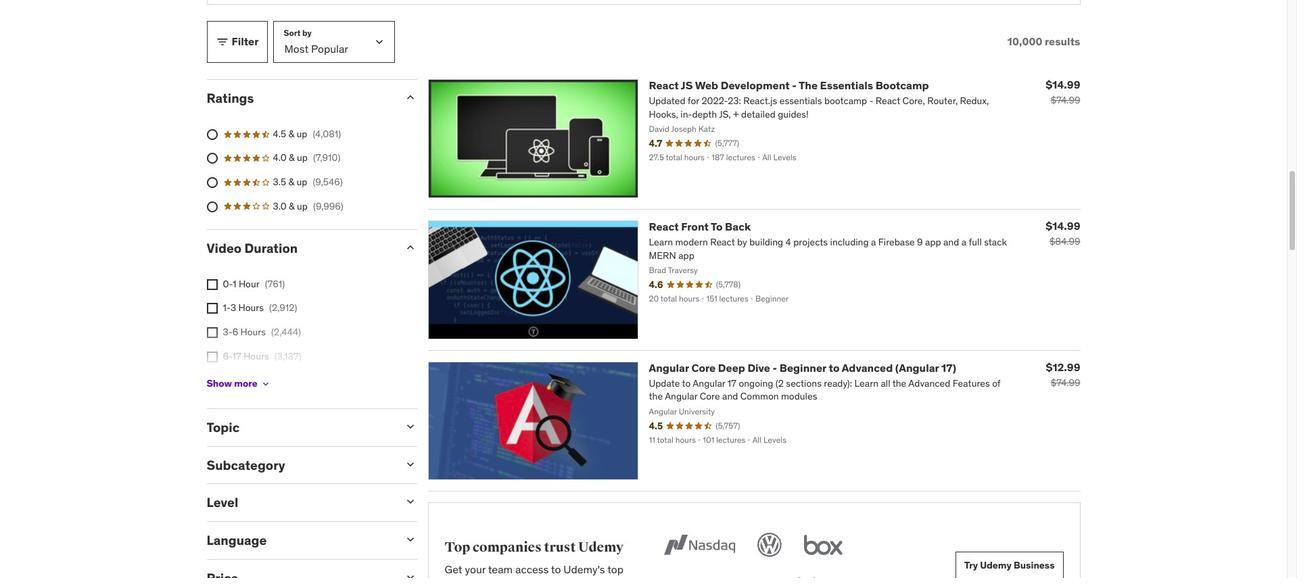 Task type: vqa. For each thing, say whether or not it's contained in the screenshot.
2
no



Task type: describe. For each thing, give the bounding box(es) containing it.
4.0
[[273, 152, 287, 164]]

level
[[207, 495, 238, 511]]

small image for topic
[[403, 420, 417, 433]]

(3,137)
[[274, 350, 301, 362]]

6-
[[223, 350, 232, 362]]

dive
[[748, 361, 770, 374]]

up for 4.5 & up
[[297, 128, 307, 140]]

level button
[[207, 495, 393, 511]]

10,000
[[1008, 35, 1042, 48]]

trust
[[544, 539, 576, 556]]

volkswagen image
[[755, 531, 785, 560]]

react js web development - the essentials bootcamp link
[[649, 78, 929, 92]]

(2,912)
[[269, 302, 297, 314]]

eventbrite image
[[755, 571, 833, 578]]

hours for 6-17 hours
[[244, 350, 269, 362]]

web
[[695, 78, 718, 92]]

filter
[[232, 35, 259, 48]]

access
[[515, 563, 549, 576]]

show
[[207, 378, 232, 390]]

development
[[721, 78, 790, 92]]

box image
[[801, 531, 846, 560]]

& for 3.0
[[289, 200, 295, 212]]

beginner
[[780, 361, 827, 374]]

(4,081)
[[313, 128, 341, 140]]

5 small image from the top
[[403, 571, 417, 578]]

top
[[445, 539, 470, 556]]

top companies trust udemy get your team access to udemy's top 25,000+ courses
[[445, 539, 624, 578]]

react front to back
[[649, 220, 751, 233]]

try
[[964, 559, 978, 571]]

to
[[711, 220, 723, 233]]

subcategory
[[207, 457, 285, 473]]

(761)
[[265, 278, 285, 290]]

small image for level
[[403, 495, 417, 509]]

3-
[[223, 326, 232, 338]]

udemy inside try udemy business link
[[980, 559, 1012, 571]]

subcategory button
[[207, 457, 393, 473]]

try udemy business
[[964, 559, 1055, 571]]

(7,910)
[[313, 152, 340, 164]]

top
[[608, 563, 624, 576]]

results
[[1045, 35, 1080, 48]]

xsmall image for 1-
[[207, 303, 217, 314]]

3.5 & up (9,546)
[[273, 176, 343, 188]]

(9,996)
[[313, 200, 343, 212]]

(2,444)
[[271, 326, 301, 338]]

$14.99 $74.99
[[1046, 78, 1080, 106]]

up for 4.0 & up
[[297, 152, 308, 164]]

3.5
[[273, 176, 286, 188]]

(angular
[[895, 361, 939, 374]]

duration
[[244, 240, 298, 256]]

react front to back link
[[649, 220, 751, 233]]

get
[[445, 563, 462, 576]]

language button
[[207, 532, 393, 549]]

4.5 & up (4,081)
[[273, 128, 341, 140]]

hour
[[239, 278, 260, 290]]

1-
[[223, 302, 231, 314]]

business
[[1014, 559, 1055, 571]]

more
[[234, 378, 257, 390]]

topic button
[[207, 419, 393, 435]]

6-17 hours (3,137)
[[223, 350, 301, 362]]

ratings button
[[207, 90, 393, 106]]

- for the
[[792, 78, 797, 92]]

up for 3.5 & up
[[297, 176, 307, 188]]

1
[[233, 278, 236, 290]]

& for 4.5
[[288, 128, 294, 140]]

react js web development - the essentials bootcamp
[[649, 78, 929, 92]]

xsmall image for 0-
[[207, 279, 217, 290]]

17
[[232, 350, 241, 362]]



Task type: locate. For each thing, give the bounding box(es) containing it.
video duration button
[[207, 240, 393, 256]]

0 vertical spatial -
[[792, 78, 797, 92]]

$14.99
[[1046, 78, 1080, 91], [1046, 219, 1080, 232]]

- left the at the top right of page
[[792, 78, 797, 92]]

filter button
[[207, 21, 268, 63]]

0 vertical spatial xsmall image
[[207, 303, 217, 314]]

core
[[692, 361, 716, 374]]

deep
[[718, 361, 745, 374]]

2 small image from the top
[[403, 420, 417, 433]]

1 $14.99 from the top
[[1046, 78, 1080, 91]]

&
[[288, 128, 294, 140], [289, 152, 295, 164], [288, 176, 294, 188], [289, 200, 295, 212]]

-
[[792, 78, 797, 92], [773, 361, 777, 374]]

try udemy business link
[[956, 552, 1064, 578]]

$14.99 up $84.99
[[1046, 219, 1080, 232]]

2 xsmall image from the top
[[207, 351, 217, 362]]

small image
[[215, 35, 229, 49], [403, 241, 417, 254], [403, 533, 417, 547]]

xsmall image for 3-
[[207, 327, 217, 338]]

up
[[297, 128, 307, 140], [297, 152, 308, 164], [297, 176, 307, 188], [297, 200, 308, 212]]

0 vertical spatial small image
[[215, 35, 229, 49]]

hours right 6
[[240, 326, 266, 338]]

xsmall image left the 3-
[[207, 327, 217, 338]]

up for 3.0 & up
[[297, 200, 308, 212]]

your
[[465, 563, 486, 576]]

$74.99
[[1051, 94, 1080, 106], [1051, 376, 1080, 389]]

xsmall image left '1-'
[[207, 303, 217, 314]]

4.5
[[273, 128, 286, 140]]

bootcamp
[[876, 78, 929, 92]]

1 vertical spatial xsmall image
[[207, 327, 217, 338]]

js
[[681, 78, 693, 92]]

$12.99 $74.99
[[1046, 360, 1080, 389]]

react
[[649, 78, 679, 92], [649, 220, 679, 233]]

$14.99 $84.99
[[1046, 219, 1080, 247]]

xsmall image
[[207, 303, 217, 314], [207, 351, 217, 362]]

hours right 17 at the left
[[244, 350, 269, 362]]

- right 'dive'
[[773, 361, 777, 374]]

xsmall image
[[207, 279, 217, 290], [207, 327, 217, 338], [260, 379, 271, 390]]

hours right '17+'
[[240, 374, 265, 386]]

small image for video duration
[[403, 241, 417, 254]]

courses
[[490, 578, 528, 578]]

0-1 hour (761)
[[223, 278, 285, 290]]

1 small image from the top
[[403, 91, 417, 104]]

1 vertical spatial react
[[649, 220, 679, 233]]

angular
[[649, 361, 689, 374]]

1 horizontal spatial -
[[792, 78, 797, 92]]

udemy's
[[564, 563, 605, 576]]

xsmall image left 6-
[[207, 351, 217, 362]]

1 vertical spatial $74.99
[[1051, 376, 1080, 389]]

17+
[[223, 374, 238, 386]]

udemy up top
[[578, 539, 624, 556]]

up right 4.5
[[297, 128, 307, 140]]

react left js at the right
[[649, 78, 679, 92]]

to
[[829, 361, 840, 374], [551, 563, 561, 576]]

angular core deep dive - beginner to advanced (angular 17)
[[649, 361, 956, 374]]

2 vertical spatial small image
[[403, 533, 417, 547]]

0 horizontal spatial to
[[551, 563, 561, 576]]

1 vertical spatial -
[[773, 361, 777, 374]]

video duration
[[207, 240, 298, 256]]

6
[[232, 326, 238, 338]]

& right the 3.5
[[288, 176, 294, 188]]

17+ hours
[[223, 374, 265, 386]]

xsmall image left 0-
[[207, 279, 217, 290]]

3-6 hours (2,444)
[[223, 326, 301, 338]]

$14.99 for react front to back
[[1046, 219, 1080, 232]]

language
[[207, 532, 267, 549]]

4.0 & up (7,910)
[[273, 152, 340, 164]]

ratings
[[207, 90, 254, 106]]

hours for 3-6 hours
[[240, 326, 266, 338]]

nasdaq image
[[661, 531, 739, 560]]

0 vertical spatial react
[[649, 78, 679, 92]]

1 vertical spatial small image
[[403, 241, 417, 254]]

3
[[231, 302, 236, 314]]

back
[[725, 220, 751, 233]]

$74.99 for $14.99
[[1051, 94, 1080, 106]]

front
[[681, 220, 709, 233]]

- for beginner
[[773, 361, 777, 374]]

advanced
[[842, 361, 893, 374]]

0 vertical spatial udemy
[[578, 539, 624, 556]]

react for react js web development - the essentials bootcamp
[[649, 78, 679, 92]]

up right the 4.0
[[297, 152, 308, 164]]

udemy right try
[[980, 559, 1012, 571]]

udemy
[[578, 539, 624, 556], [980, 559, 1012, 571]]

& for 3.5
[[288, 176, 294, 188]]

team
[[488, 563, 513, 576]]

10,000 results status
[[1008, 35, 1080, 48]]

hours
[[238, 302, 264, 314], [240, 326, 266, 338], [244, 350, 269, 362], [240, 374, 265, 386]]

1 vertical spatial xsmall image
[[207, 351, 217, 362]]

react for react front to back
[[649, 220, 679, 233]]

1 react from the top
[[649, 78, 679, 92]]

udemy inside top companies trust udemy get your team access to udemy's top 25,000+ courses
[[578, 539, 624, 556]]

to inside top companies trust udemy get your team access to udemy's top 25,000+ courses
[[551, 563, 561, 576]]

2 $74.99 from the top
[[1051, 376, 1080, 389]]

0 vertical spatial xsmall image
[[207, 279, 217, 290]]

& right 4.5
[[288, 128, 294, 140]]

& right the 4.0
[[289, 152, 295, 164]]

$74.99 inside $12.99 $74.99
[[1051, 376, 1080, 389]]

2 $14.99 from the top
[[1046, 219, 1080, 232]]

3 small image from the top
[[403, 458, 417, 471]]

$14.99 down results
[[1046, 78, 1080, 91]]

small image inside filter 'button'
[[215, 35, 229, 49]]

0 horizontal spatial -
[[773, 361, 777, 374]]

1 vertical spatial to
[[551, 563, 561, 576]]

& for 4.0
[[289, 152, 295, 164]]

$74.99 inside $14.99 $74.99
[[1051, 94, 1080, 106]]

1-3 hours (2,912)
[[223, 302, 297, 314]]

to down trust
[[551, 563, 561, 576]]

(9,546)
[[313, 176, 343, 188]]

1 horizontal spatial to
[[829, 361, 840, 374]]

25,000+
[[445, 578, 487, 578]]

$84.99
[[1050, 235, 1080, 247]]

3.0 & up (9,996)
[[273, 200, 343, 212]]

topic
[[207, 419, 240, 435]]

1 vertical spatial udemy
[[980, 559, 1012, 571]]

1 xsmall image from the top
[[207, 303, 217, 314]]

1 horizontal spatial udemy
[[980, 559, 1012, 571]]

react left the front
[[649, 220, 679, 233]]

17)
[[942, 361, 956, 374]]

hours right 3
[[238, 302, 264, 314]]

$74.99 down $12.99
[[1051, 376, 1080, 389]]

4 small image from the top
[[403, 495, 417, 509]]

small image for language
[[403, 533, 417, 547]]

up right the 3.5
[[297, 176, 307, 188]]

3.0
[[273, 200, 287, 212]]

1 $74.99 from the top
[[1051, 94, 1080, 106]]

angular core deep dive - beginner to advanced (angular 17) link
[[649, 361, 956, 374]]

small image for subcategory
[[403, 458, 417, 471]]

2 vertical spatial xsmall image
[[260, 379, 271, 390]]

$14.99 for react js web development - the essentials bootcamp
[[1046, 78, 1080, 91]]

2 react from the top
[[649, 220, 679, 233]]

xsmall image for 6-
[[207, 351, 217, 362]]

xsmall image inside show more button
[[260, 379, 271, 390]]

companies
[[473, 539, 542, 556]]

to right 'beginner' at the bottom of the page
[[829, 361, 840, 374]]

hours for 1-3 hours
[[238, 302, 264, 314]]

show more
[[207, 378, 257, 390]]

the
[[799, 78, 818, 92]]

1 vertical spatial $14.99
[[1046, 219, 1080, 232]]

$74.99 for $12.99
[[1051, 376, 1080, 389]]

$74.99 down results
[[1051, 94, 1080, 106]]

up right 3.0 on the left top
[[297, 200, 308, 212]]

0 vertical spatial $14.99
[[1046, 78, 1080, 91]]

small image
[[403, 91, 417, 104], [403, 420, 417, 433], [403, 458, 417, 471], [403, 495, 417, 509], [403, 571, 417, 578]]

& right 3.0 on the left top
[[289, 200, 295, 212]]

show more button
[[207, 371, 271, 398]]

0 vertical spatial to
[[829, 361, 840, 374]]

xsmall image right "more"
[[260, 379, 271, 390]]

0-
[[223, 278, 233, 290]]

small image for ratings
[[403, 91, 417, 104]]

0 vertical spatial $74.99
[[1051, 94, 1080, 106]]

10,000 results
[[1008, 35, 1080, 48]]

video
[[207, 240, 242, 256]]

essentials
[[820, 78, 873, 92]]

0 horizontal spatial udemy
[[578, 539, 624, 556]]

$12.99
[[1046, 360, 1080, 374]]



